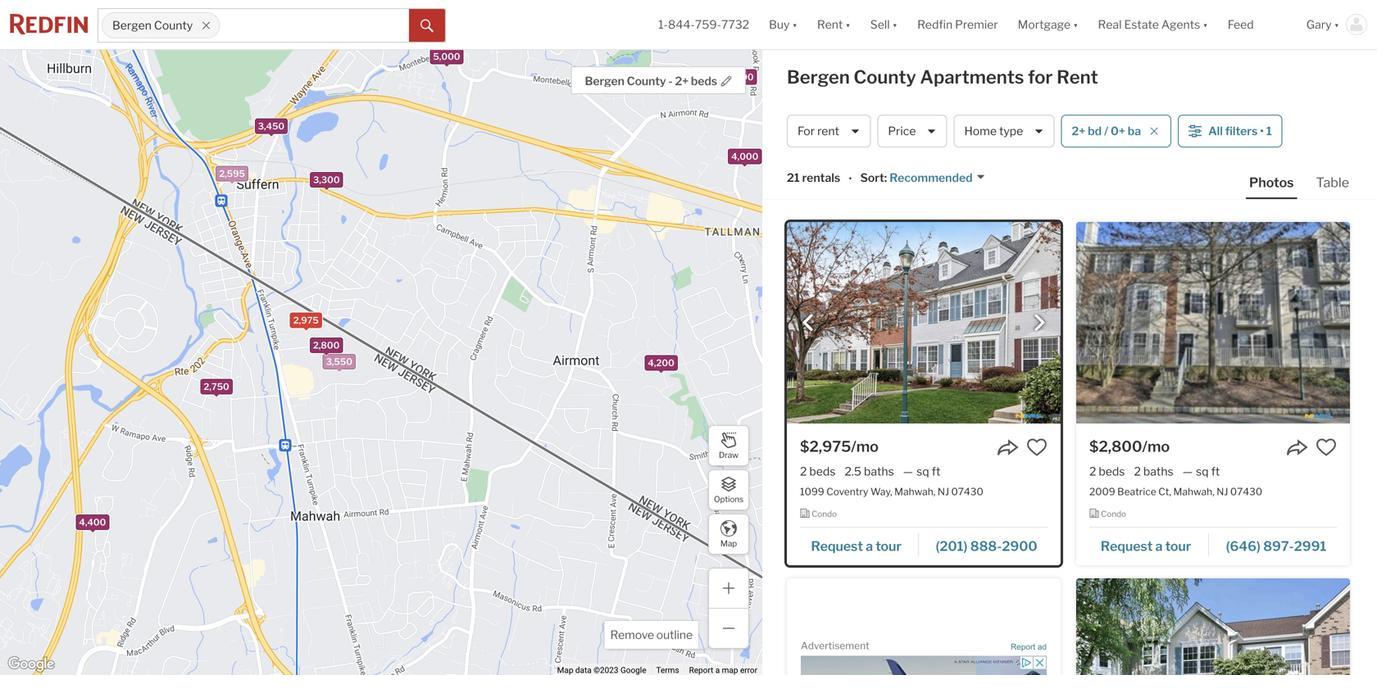 Task type: vqa. For each thing, say whether or not it's contained in the screenshot.
Bergen for Bergen County - 2+ beds
yes



Task type: locate. For each thing, give the bounding box(es) containing it.
▾ inside sell ▾ dropdown button
[[893, 18, 898, 31]]

5 ▾ from the left
[[1203, 18, 1209, 31]]

rent right buy ▾
[[818, 18, 843, 31]]

2+ inside button
[[675, 74, 689, 88]]

2009
[[1090, 486, 1116, 498]]

all filters • 1
[[1209, 124, 1273, 138]]

request a tour button for $2,975
[[800, 533, 919, 557]]

1 — from the left
[[904, 465, 914, 479]]

coventry
[[827, 486, 869, 498]]

1 horizontal spatial mahwah,
[[1174, 486, 1215, 498]]

2 up the 2009
[[1090, 465, 1097, 479]]

ft up 2009 beatrice ct, mahwah, nj 07430
[[1212, 465, 1221, 479]]

0 horizontal spatial —
[[904, 465, 914, 479]]

bergen left -
[[585, 74, 625, 88]]

2 request a tour button from the left
[[1090, 533, 1210, 557]]

2 2 beds from the left
[[1090, 465, 1126, 479]]

0 horizontal spatial 2
[[800, 465, 807, 479]]

0 horizontal spatial — sq ft
[[904, 465, 941, 479]]

▾
[[793, 18, 798, 31], [846, 18, 851, 31], [893, 18, 898, 31], [1074, 18, 1079, 31], [1203, 18, 1209, 31], [1335, 18, 1340, 31]]

request a tour for $2,800
[[1101, 539, 1192, 555]]

bergen county - 2+ beds button
[[571, 66, 746, 94]]

1 horizontal spatial favorite button checkbox
[[1316, 437, 1338, 458]]

rent ▾ button
[[808, 0, 861, 49]]

0 horizontal spatial 2 beds
[[800, 465, 836, 479]]

condo down 1099
[[812, 510, 837, 519]]

request a tour for $2,975
[[811, 539, 902, 555]]

2 a from the left
[[1156, 539, 1163, 555]]

beds inside button
[[691, 74, 718, 88]]

/
[[1105, 124, 1109, 138]]

0 horizontal spatial request a tour
[[811, 539, 902, 555]]

0 horizontal spatial /mo
[[852, 438, 879, 456]]

mahwah, right 'way,'
[[895, 486, 936, 498]]

2 mahwah, from the left
[[1174, 486, 1215, 498]]

2 tour from the left
[[1166, 539, 1192, 555]]

/mo up 2.5 baths
[[852, 438, 879, 456]]

sell ▾ button
[[871, 0, 898, 49]]

gary ▾
[[1307, 18, 1340, 31]]

▾ left "sell"
[[846, 18, 851, 31]]

mortgage
[[1018, 18, 1071, 31]]

filters
[[1226, 124, 1258, 138]]

mahwah, right ct,
[[1174, 486, 1215, 498]]

6 ▾ from the left
[[1335, 18, 1340, 31]]

tour
[[876, 539, 902, 555], [1166, 539, 1192, 555]]

2 horizontal spatial 2
[[1135, 465, 1142, 479]]

1 request a tour button from the left
[[800, 533, 919, 557]]

sq for $2,975 /mo
[[917, 465, 930, 479]]

1 horizontal spatial county
[[627, 74, 666, 88]]

▾ inside rent ▾ dropdown button
[[846, 18, 851, 31]]

photos button
[[1247, 174, 1313, 199]]

rent right for
[[1057, 66, 1099, 88]]

county for bergen county - 2+ beds
[[627, 74, 666, 88]]

0 horizontal spatial beds
[[691, 74, 718, 88]]

0 horizontal spatial request a tour button
[[800, 533, 919, 557]]

mahwah, for $2,800 /mo
[[1174, 486, 1215, 498]]

favorite button checkbox
[[1027, 437, 1048, 458], [1316, 437, 1338, 458]]

07430 up '(201) 888-2900' link
[[952, 486, 984, 498]]

1 horizontal spatial tour
[[1166, 539, 1192, 555]]

(201) 888-2900 link
[[919, 531, 1048, 559]]

redfin premier button
[[908, 0, 1008, 49]]

bergen inside button
[[585, 74, 625, 88]]

photo of 2009 beatrice ct, mahwah, nj 07430 image
[[1077, 222, 1351, 424]]

▾ for sell ▾
[[893, 18, 898, 31]]

2 condo from the left
[[1102, 510, 1127, 519]]

ft up 1099 coventry way, mahwah, nj 07430
[[932, 465, 941, 479]]

6,500
[[727, 72, 754, 82]]

2 beds up 1099
[[800, 465, 836, 479]]

request a tour button for $2,800
[[1090, 533, 1210, 557]]

redfin
[[918, 18, 953, 31]]

nj
[[938, 486, 950, 498], [1217, 486, 1229, 498]]

feed
[[1228, 18, 1255, 31]]

07430 for $2,975 /mo
[[952, 486, 984, 498]]

1 /mo from the left
[[852, 438, 879, 456]]

1 horizontal spatial request a tour
[[1101, 539, 1192, 555]]

• inside the 21 rentals •
[[849, 172, 853, 186]]

1 — sq ft from the left
[[904, 465, 941, 479]]

beatrice
[[1118, 486, 1157, 498]]

baths up ct,
[[1144, 465, 1174, 479]]

sq up 1099 coventry way, mahwah, nj 07430
[[917, 465, 930, 479]]

4,200
[[648, 358, 675, 369]]

1 horizontal spatial nj
[[1217, 486, 1229, 498]]

1 ft from the left
[[932, 465, 941, 479]]

None search field
[[220, 9, 409, 42]]

report ad button
[[1011, 643, 1047, 656]]

2 baths from the left
[[1144, 465, 1174, 479]]

1 a from the left
[[866, 539, 873, 555]]

county left -
[[627, 74, 666, 88]]

map region
[[0, 5, 810, 676]]

table button
[[1313, 174, 1353, 198]]

1 horizontal spatial 07430
[[1231, 486, 1263, 498]]

county
[[154, 18, 193, 32], [854, 66, 917, 88], [627, 74, 666, 88]]

1 horizontal spatial beds
[[810, 465, 836, 479]]

ft
[[932, 465, 941, 479], [1212, 465, 1221, 479]]

0 horizontal spatial bergen
[[112, 18, 152, 32]]

1 mahwah, from the left
[[895, 486, 936, 498]]

▾ right agents
[[1203, 18, 1209, 31]]

1-
[[659, 18, 668, 31]]

▾ for buy ▾
[[793, 18, 798, 31]]

0 horizontal spatial county
[[154, 18, 193, 32]]

/mo up 2 baths
[[1143, 438, 1170, 456]]

▾ right buy
[[793, 18, 798, 31]]

:
[[885, 171, 888, 185]]

1 2 beds from the left
[[800, 465, 836, 479]]

1 horizontal spatial ft
[[1212, 465, 1221, 479]]

2 2 from the left
[[1090, 465, 1097, 479]]

remove outline button
[[605, 622, 699, 650]]

1 nj from the left
[[938, 486, 950, 498]]

tour for $2,800 /mo
[[1166, 539, 1192, 555]]

sq for $2,800 /mo
[[1197, 465, 1209, 479]]

0 horizontal spatial 07430
[[952, 486, 984, 498]]

0 vertical spatial rent
[[818, 18, 843, 31]]

1 vertical spatial 2+
[[1072, 124, 1086, 138]]

2 07430 from the left
[[1231, 486, 1263, 498]]

2 up 1099
[[800, 465, 807, 479]]

nj up the (201)
[[938, 486, 950, 498]]

a down ct,
[[1156, 539, 1163, 555]]

real
[[1099, 18, 1122, 31]]

2+ bd / 0+ ba
[[1072, 124, 1142, 138]]

nj for $2,800 /mo
[[1217, 486, 1229, 498]]

/mo for $2,800
[[1143, 438, 1170, 456]]

2 horizontal spatial bergen
[[787, 66, 850, 88]]

baths up 'way,'
[[864, 465, 895, 479]]

•
[[1261, 124, 1265, 138], [849, 172, 853, 186]]

1 horizontal spatial 2
[[1090, 465, 1097, 479]]

0 horizontal spatial condo
[[812, 510, 837, 519]]

0 horizontal spatial ft
[[932, 465, 941, 479]]

1 request from the left
[[811, 539, 864, 555]]

2 — from the left
[[1183, 465, 1193, 479]]

1 tour from the left
[[876, 539, 902, 555]]

bergen up for rent
[[787, 66, 850, 88]]

2 favorite button checkbox from the left
[[1316, 437, 1338, 458]]

0 horizontal spatial favorite button checkbox
[[1027, 437, 1048, 458]]

0 horizontal spatial rent
[[818, 18, 843, 31]]

request down the coventry
[[811, 539, 864, 555]]

21 rentals •
[[787, 171, 853, 186]]

request down beatrice
[[1101, 539, 1153, 555]]

2 beds
[[800, 465, 836, 479], [1090, 465, 1126, 479]]

• for all filters • 1
[[1261, 124, 1265, 138]]

0 horizontal spatial baths
[[864, 465, 895, 479]]

5,000
[[433, 51, 461, 62]]

2 beds for $2,975 /mo
[[800, 465, 836, 479]]

sell ▾ button
[[861, 0, 908, 49]]

2 request a tour from the left
[[1101, 539, 1192, 555]]

ba
[[1128, 124, 1142, 138]]

rent
[[818, 124, 840, 138]]

— sq ft up 1099 coventry way, mahwah, nj 07430
[[904, 465, 941, 479]]

1 horizontal spatial request a tour button
[[1090, 533, 1210, 557]]

request a tour button down the coventry
[[800, 533, 919, 557]]

4,400
[[79, 518, 106, 528]]

beds for $2,975
[[810, 465, 836, 479]]

▾ right gary
[[1335, 18, 1340, 31]]

county inside button
[[627, 74, 666, 88]]

0 vertical spatial 2+
[[675, 74, 689, 88]]

beds up 1099
[[810, 465, 836, 479]]

▾ right "sell"
[[893, 18, 898, 31]]

▾ right mortgage
[[1074, 18, 1079, 31]]

2900
[[1002, 539, 1038, 555]]

1 07430 from the left
[[952, 486, 984, 498]]

buy ▾ button
[[760, 0, 808, 49]]

a down 'way,'
[[866, 539, 873, 555]]

2 nj from the left
[[1217, 486, 1229, 498]]

bergen left remove bergen county image
[[112, 18, 152, 32]]

feed button
[[1218, 0, 1297, 49]]

2 request from the left
[[1101, 539, 1153, 555]]

1 ▾ from the left
[[793, 18, 798, 31]]

type
[[1000, 124, 1024, 138]]

tour for $2,975 /mo
[[876, 539, 902, 555]]

a for $2,800 /mo
[[1156, 539, 1163, 555]]

0+
[[1111, 124, 1126, 138]]

tour down 1099 coventry way, mahwah, nj 07430
[[876, 539, 902, 555]]

0 horizontal spatial request
[[811, 539, 864, 555]]

0 horizontal spatial 2+
[[675, 74, 689, 88]]

07430 for $2,800 /mo
[[1231, 486, 1263, 498]]

tour down 2009 beatrice ct, mahwah, nj 07430
[[1166, 539, 1192, 555]]

1 horizontal spatial request
[[1101, 539, 1153, 555]]

— sq ft for $2,800 /mo
[[1183, 465, 1221, 479]]

1 horizontal spatial bergen
[[585, 74, 625, 88]]

1 horizontal spatial /mo
[[1143, 438, 1170, 456]]

county for bergen county
[[154, 18, 193, 32]]

1 sq from the left
[[917, 465, 930, 479]]

sq
[[917, 465, 930, 479], [1197, 465, 1209, 479]]

beds up the 2009
[[1099, 465, 1126, 479]]

• for 21 rentals •
[[849, 172, 853, 186]]

request a tour down beatrice
[[1101, 539, 1192, 555]]

2 — sq ft from the left
[[1183, 465, 1221, 479]]

1 horizontal spatial —
[[1183, 465, 1193, 479]]

0 horizontal spatial nj
[[938, 486, 950, 498]]

• left '1'
[[1261, 124, 1265, 138]]

0 horizontal spatial sq
[[917, 465, 930, 479]]

request a tour down the coventry
[[811, 539, 902, 555]]

condo for $2,800
[[1102, 510, 1127, 519]]

options button
[[709, 470, 750, 511]]

ad region
[[801, 656, 1047, 676]]

1 horizontal spatial a
[[1156, 539, 1163, 555]]

favorite button image
[[1027, 437, 1048, 458]]

a for $2,975 /mo
[[866, 539, 873, 555]]

▾ inside buy ▾ dropdown button
[[793, 18, 798, 31]]

2+ left bd
[[1072, 124, 1086, 138]]

condo
[[812, 510, 837, 519], [1102, 510, 1127, 519]]

888-
[[971, 539, 1002, 555]]

county down sell ▾ button
[[854, 66, 917, 88]]

▾ for gary ▾
[[1335, 18, 1340, 31]]

4 ▾ from the left
[[1074, 18, 1079, 31]]

premier
[[956, 18, 999, 31]]

1 2 from the left
[[800, 465, 807, 479]]

2 ft from the left
[[1212, 465, 1221, 479]]

nj right ct,
[[1217, 486, 1229, 498]]

1 vertical spatial rent
[[1057, 66, 1099, 88]]

2 /mo from the left
[[1143, 438, 1170, 456]]

remove 2+ bd / 0+ ba image
[[1150, 126, 1160, 136]]

1 horizontal spatial condo
[[1102, 510, 1127, 519]]

2 horizontal spatial county
[[854, 66, 917, 88]]

remove bergen county image
[[201, 21, 211, 30]]

bd
[[1088, 124, 1102, 138]]

2 beds up the 2009
[[1090, 465, 1126, 479]]

sq up 2009 beatrice ct, mahwah, nj 07430
[[1197, 465, 1209, 479]]

1 request a tour from the left
[[811, 539, 902, 555]]

2+
[[675, 74, 689, 88], [1072, 124, 1086, 138]]

beds
[[691, 74, 718, 88], [810, 465, 836, 479], [1099, 465, 1126, 479]]

for
[[1028, 66, 1053, 88]]

1 horizontal spatial 2 beds
[[1090, 465, 1126, 479]]

2 ▾ from the left
[[846, 18, 851, 31]]

1 horizontal spatial baths
[[1144, 465, 1174, 479]]

— up 2009 beatrice ct, mahwah, nj 07430
[[1183, 465, 1193, 479]]

• inside button
[[1261, 124, 1265, 138]]

0 vertical spatial •
[[1261, 124, 1265, 138]]

— sq ft
[[904, 465, 941, 479], [1183, 465, 1221, 479]]

(646) 897-2991 link
[[1210, 531, 1338, 559]]

request for $2,800
[[1101, 539, 1153, 555]]

1 baths from the left
[[864, 465, 895, 479]]

2 up beatrice
[[1135, 465, 1142, 479]]

1 horizontal spatial sq
[[1197, 465, 1209, 479]]

beds right -
[[691, 74, 718, 88]]

0 horizontal spatial •
[[849, 172, 853, 186]]

1 horizontal spatial — sq ft
[[1183, 465, 1221, 479]]

request a tour button down beatrice
[[1090, 533, 1210, 557]]

0 horizontal spatial mahwah,
[[895, 486, 936, 498]]

07430 up (646)
[[1231, 486, 1263, 498]]

▾ inside mortgage ▾ dropdown button
[[1074, 18, 1079, 31]]

• left sort
[[849, 172, 853, 186]]

/mo
[[852, 438, 879, 456], [1143, 438, 1170, 456]]

1 condo from the left
[[812, 510, 837, 519]]

2 horizontal spatial beds
[[1099, 465, 1126, 479]]

1 vertical spatial •
[[849, 172, 853, 186]]

county left remove bergen county image
[[154, 18, 193, 32]]

2 sq from the left
[[1197, 465, 1209, 479]]

1 horizontal spatial 2+
[[1072, 124, 1086, 138]]

/mo for $2,975
[[852, 438, 879, 456]]

condo down the 2009
[[1102, 510, 1127, 519]]

1 favorite button checkbox from the left
[[1027, 437, 1048, 458]]

bergen county apartments for rent
[[787, 66, 1099, 88]]

0 horizontal spatial a
[[866, 539, 873, 555]]

1 horizontal spatial •
[[1261, 124, 1265, 138]]

rent
[[818, 18, 843, 31], [1057, 66, 1099, 88]]

beds for $2,800
[[1099, 465, 1126, 479]]

— up 1099 coventry way, mahwah, nj 07430
[[904, 465, 914, 479]]

— sq ft up 2009 beatrice ct, mahwah, nj 07430
[[1183, 465, 1221, 479]]

3 ▾ from the left
[[893, 18, 898, 31]]

baths for $2,800 /mo
[[1144, 465, 1174, 479]]

0 horizontal spatial tour
[[876, 539, 902, 555]]

condo for $2,975
[[812, 510, 837, 519]]

2+ right -
[[675, 74, 689, 88]]

1099
[[800, 486, 825, 498]]



Task type: describe. For each thing, give the bounding box(es) containing it.
apartments
[[920, 66, 1025, 88]]

3,550
[[326, 357, 353, 368]]

2 baths
[[1135, 465, 1174, 479]]

request for $2,975
[[811, 539, 864, 555]]

2 for $2,800
[[1090, 465, 1097, 479]]

ft for $2,800 /mo
[[1212, 465, 1221, 479]]

for rent button
[[787, 115, 871, 148]]

2 for $2,975
[[800, 465, 807, 479]]

▾ inside real estate agents ▾ link
[[1203, 18, 1209, 31]]

map button
[[709, 514, 750, 555]]

$2,800 /mo
[[1090, 438, 1170, 456]]

report ad
[[1011, 643, 1047, 652]]

(201)
[[936, 539, 968, 555]]

table
[[1317, 175, 1350, 191]]

next button image
[[1032, 315, 1048, 332]]

buy
[[769, 18, 790, 31]]

rentals
[[803, 171, 841, 185]]

mortgage ▾ button
[[1018, 0, 1079, 49]]

1 horizontal spatial rent
[[1057, 66, 1099, 88]]

photos
[[1250, 175, 1295, 191]]

— sq ft for $2,975 /mo
[[904, 465, 941, 479]]

3 2 from the left
[[1135, 465, 1142, 479]]

$2,800
[[1090, 438, 1143, 456]]

844-
[[668, 18, 695, 31]]

2+ bd / 0+ ba button
[[1062, 115, 1172, 148]]

county for bergen county apartments for rent
[[854, 66, 917, 88]]

real estate agents ▾ link
[[1099, 0, 1209, 49]]

for rent
[[798, 124, 840, 138]]

recommended button
[[888, 170, 986, 186]]

rent ▾
[[818, 18, 851, 31]]

all
[[1209, 124, 1224, 138]]

2009 beatrice ct, mahwah, nj 07430
[[1090, 486, 1263, 498]]

sell
[[871, 18, 890, 31]]

recommended
[[890, 171, 973, 185]]

(646) 897-2991
[[1227, 539, 1327, 555]]

sort :
[[861, 171, 888, 185]]

home
[[965, 124, 997, 138]]

21
[[787, 171, 800, 185]]

way,
[[871, 486, 893, 498]]

submit search image
[[421, 19, 434, 33]]

ad
[[1038, 643, 1047, 652]]

1-844-759-7732 link
[[659, 18, 750, 31]]

ft for $2,975 /mo
[[932, 465, 941, 479]]

buy ▾ button
[[769, 0, 798, 49]]

home type
[[965, 124, 1024, 138]]

— for $2,975 /mo
[[904, 465, 914, 479]]

bergen for bergen county apartments for rent
[[787, 66, 850, 88]]

▾ for rent ▾
[[846, 18, 851, 31]]

real estate agents ▾ button
[[1089, 0, 1218, 49]]

4,000
[[732, 151, 759, 162]]

previous button image
[[800, 315, 817, 332]]

for
[[798, 124, 815, 138]]

▾ for mortgage ▾
[[1074, 18, 1079, 31]]

remove outline
[[611, 629, 693, 643]]

real estate agents ▾
[[1099, 18, 1209, 31]]

(646)
[[1227, 539, 1261, 555]]

sell ▾
[[871, 18, 898, 31]]

report
[[1011, 643, 1036, 652]]

buy ▾
[[769, 18, 798, 31]]

2 beds for $2,800 /mo
[[1090, 465, 1126, 479]]

2+ inside button
[[1072, 124, 1086, 138]]

bergen county
[[112, 18, 193, 32]]

all filters • 1 button
[[1179, 115, 1283, 148]]

2,595
[[219, 168, 245, 179]]

favorite button checkbox for $2,975 /mo
[[1027, 437, 1048, 458]]

3,450
[[258, 121, 285, 132]]

advertisement
[[801, 640, 870, 652]]

nj for $2,975 /mo
[[938, 486, 950, 498]]

2.5
[[845, 465, 862, 479]]

favorite button checkbox for $2,800 /mo
[[1316, 437, 1338, 458]]

rent inside dropdown button
[[818, 18, 843, 31]]

mortgage ▾
[[1018, 18, 1079, 31]]

bergen county - 2+ beds
[[585, 74, 718, 88]]

bergen for bergen county - 2+ beds
[[585, 74, 625, 88]]

gary
[[1307, 18, 1332, 31]]

1
[[1267, 124, 1273, 138]]

price
[[889, 124, 916, 138]]

— for $2,800 /mo
[[1183, 465, 1193, 479]]

(201) 888-2900
[[936, 539, 1038, 555]]

$2,975
[[800, 438, 852, 456]]

-
[[669, 74, 673, 88]]

favorite button image
[[1316, 437, 1338, 458]]

759-
[[695, 18, 722, 31]]

1-844-759-7732
[[659, 18, 750, 31]]

sort
[[861, 171, 885, 185]]

bergen for bergen county
[[112, 18, 152, 32]]

baths for $2,975 /mo
[[864, 465, 895, 479]]

2,975
[[293, 315, 319, 326]]

photo of 1099 coventry way, mahwah, nj 07430 image
[[787, 222, 1061, 424]]

2991
[[1295, 539, 1327, 555]]

photo of 387 green mountain rd, mahwah, nj 07430 image
[[1077, 579, 1351, 676]]

draw button
[[709, 426, 750, 467]]

remove
[[611, 629, 654, 643]]

2,800
[[313, 340, 340, 351]]

1099 coventry way, mahwah, nj 07430
[[800, 486, 984, 498]]

price button
[[878, 115, 948, 148]]

agents
[[1162, 18, 1201, 31]]

mahwah, for $2,975 /mo
[[895, 486, 936, 498]]

google image
[[4, 654, 58, 676]]

rent ▾ button
[[818, 0, 851, 49]]

2.5 baths
[[845, 465, 895, 479]]

897-
[[1264, 539, 1295, 555]]

3,300
[[313, 175, 340, 185]]



